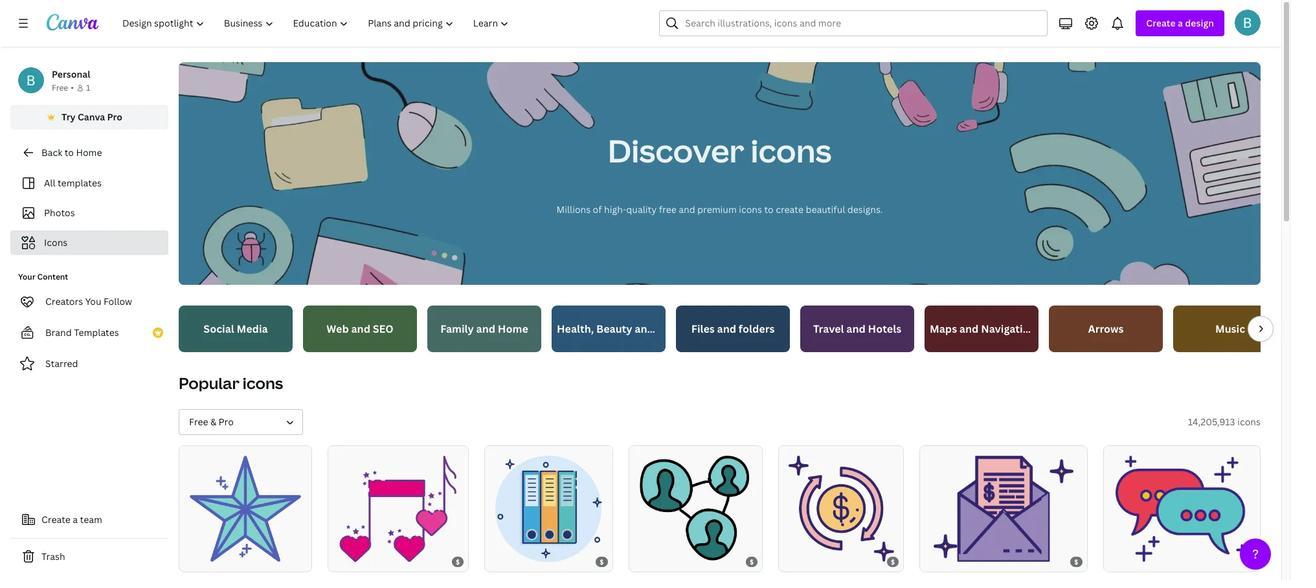 Task type: locate. For each thing, give the bounding box(es) containing it.
free left &
[[189, 416, 208, 428]]

all templates
[[44, 177, 102, 189]]

1 $ from the left
[[456, 558, 460, 567]]

1 horizontal spatial to
[[764, 203, 774, 216]]

&
[[210, 416, 216, 428]]

premium
[[697, 203, 737, 216]]

icons up free & pro dropdown button
[[243, 372, 283, 394]]

millions of high-quality free and premium icons to create beautiful designs.
[[557, 203, 883, 216]]

people image
[[640, 456, 752, 562]]

free •
[[52, 82, 74, 93]]

popular
[[179, 372, 240, 394]]

and for family and home
[[476, 322, 495, 336]]

1 vertical spatial a
[[73, 513, 78, 526]]

0 horizontal spatial home
[[76, 146, 102, 159]]

pro right &
[[219, 416, 234, 428]]

home for back to home
[[76, 146, 102, 159]]

1 vertical spatial free
[[189, 416, 208, 428]]

and right family on the bottom of page
[[476, 322, 495, 336]]

icons for popular icons
[[243, 372, 283, 394]]

0 vertical spatial pro
[[107, 111, 122, 123]]

fashion
[[656, 322, 696, 336]]

icons right 14,205,913
[[1238, 416, 1261, 428]]

and right maps
[[960, 322, 979, 336]]

create left team
[[41, 513, 70, 526]]

free & pro button
[[179, 409, 303, 435]]

create a design button
[[1136, 10, 1224, 36]]

a inside dropdown button
[[1178, 17, 1183, 29]]

create inside dropdown button
[[1146, 17, 1176, 29]]

and for travel and hotels
[[847, 322, 866, 336]]

photos link
[[18, 201, 161, 225]]

office books detailed   style icons image
[[495, 456, 603, 562]]

1 horizontal spatial free
[[189, 416, 208, 428]]

to left create at the right top
[[764, 203, 774, 216]]

free inside dropdown button
[[189, 416, 208, 428]]

0 horizontal spatial a
[[73, 513, 78, 526]]

1 vertical spatial home
[[498, 322, 528, 336]]

Search search field
[[685, 11, 1040, 36]]

to inside "link"
[[65, 146, 74, 159]]

1 vertical spatial pro
[[219, 416, 234, 428]]

quality
[[626, 203, 657, 216]]

create a team button
[[10, 507, 168, 533]]

0 vertical spatial a
[[1178, 17, 1183, 29]]

free
[[52, 82, 68, 93], [189, 416, 208, 428]]

try canva pro
[[62, 111, 122, 123]]

0 vertical spatial to
[[65, 146, 74, 159]]

popular icons
[[179, 372, 283, 394]]

hotels
[[868, 322, 901, 336]]

and right travel
[[847, 322, 866, 336]]

14,205,913
[[1188, 416, 1235, 428]]

and for web and seo
[[351, 322, 370, 336]]

icons up create at the right top
[[751, 130, 832, 172]]

create
[[1146, 17, 1176, 29], [41, 513, 70, 526]]

home for family and home
[[498, 322, 528, 336]]

and
[[679, 203, 695, 216], [351, 322, 370, 336], [476, 322, 495, 336], [635, 322, 654, 336], [717, 322, 736, 336], [847, 322, 866, 336], [960, 322, 979, 336]]

$
[[456, 558, 460, 567], [600, 558, 604, 567], [750, 558, 754, 567], [891, 558, 895, 567], [1074, 558, 1079, 567]]

1 horizontal spatial a
[[1178, 17, 1183, 29]]

social
[[204, 322, 234, 336]]

web and seo link
[[303, 306, 417, 352]]

family and home link
[[427, 306, 541, 352]]

designs.
[[847, 203, 883, 216]]

a
[[1178, 17, 1183, 29], [73, 513, 78, 526]]

and right free
[[679, 203, 695, 216]]

social media link
[[179, 306, 293, 352]]

create a team
[[41, 513, 102, 526]]

a inside button
[[73, 513, 78, 526]]

maps
[[930, 322, 957, 336]]

of
[[593, 203, 602, 216]]

back to home link
[[10, 140, 168, 166]]

top level navigation element
[[114, 10, 520, 36]]

and left seo
[[351, 322, 370, 336]]

1 horizontal spatial home
[[498, 322, 528, 336]]

0 vertical spatial home
[[76, 146, 102, 159]]

0 horizontal spatial pro
[[107, 111, 122, 123]]

home up "all templates" link
[[76, 146, 102, 159]]

1 vertical spatial create
[[41, 513, 70, 526]]

arrows
[[1088, 322, 1124, 336]]

a left team
[[73, 513, 78, 526]]

trash
[[41, 550, 65, 563]]

pro for free & pro
[[219, 416, 234, 428]]

creators
[[45, 295, 83, 308]]

pro
[[107, 111, 122, 123], [219, 416, 234, 428]]

family and home
[[440, 322, 528, 336]]

a left design
[[1178, 17, 1183, 29]]

home
[[76, 146, 102, 159], [498, 322, 528, 336]]

create inside button
[[41, 513, 70, 526]]

trash link
[[10, 544, 168, 570]]

pro right canva
[[107, 111, 122, 123]]

maps and navigation
[[930, 322, 1036, 336]]

travel and hotels
[[813, 322, 901, 336]]

0 horizontal spatial create
[[41, 513, 70, 526]]

home inside "link"
[[76, 146, 102, 159]]

discover icons
[[608, 130, 832, 172]]

4 $ from the left
[[891, 558, 895, 567]]

5 $ from the left
[[1074, 558, 1079, 567]]

family
[[440, 322, 474, 336]]

beauty
[[596, 322, 632, 336]]

your content
[[18, 271, 68, 282]]

to right the back
[[65, 146, 74, 159]]

and for maps and navigation
[[960, 322, 979, 336]]

0 vertical spatial free
[[52, 82, 68, 93]]

social media
[[204, 322, 268, 336]]

you
[[85, 295, 101, 308]]

0 horizontal spatial to
[[65, 146, 74, 159]]

brand templates link
[[10, 320, 168, 346]]

and for files and folders
[[717, 322, 736, 336]]

$ for the notes music with hearts detailed image
[[456, 558, 460, 567]]

and right files on the bottom of the page
[[717, 322, 736, 336]]

2 $ from the left
[[600, 558, 604, 567]]

0 vertical spatial create
[[1146, 17, 1176, 29]]

pro inside button
[[107, 111, 122, 123]]

arrows with coin money dollar filled icon image
[[789, 456, 894, 562]]

None search field
[[659, 10, 1048, 36]]

pro inside dropdown button
[[219, 416, 234, 428]]

1 horizontal spatial create
[[1146, 17, 1176, 29]]

travel
[[813, 322, 844, 336]]

create left design
[[1146, 17, 1176, 29]]

to
[[65, 146, 74, 159], [764, 203, 774, 216]]

icons for 14,205,913 icons
[[1238, 416, 1261, 428]]

home right family on the bottom of page
[[498, 322, 528, 336]]

3 $ from the left
[[750, 558, 754, 567]]

free left •
[[52, 82, 68, 93]]

create a design
[[1146, 17, 1214, 29]]

high-
[[604, 203, 626, 216]]

photos
[[44, 207, 75, 219]]

all
[[44, 177, 55, 189]]

1 horizontal spatial pro
[[219, 416, 234, 428]]

a for team
[[73, 513, 78, 526]]

brand
[[45, 326, 72, 339]]

templates
[[58, 177, 102, 189]]

icons
[[751, 130, 832, 172], [739, 203, 762, 216], [243, 372, 283, 394], [1238, 416, 1261, 428]]

starred
[[45, 357, 78, 370]]

0 horizontal spatial free
[[52, 82, 68, 93]]

files
[[691, 322, 715, 336]]

free
[[659, 203, 677, 216]]



Task type: describe. For each thing, give the bounding box(es) containing it.
brad klo image
[[1235, 10, 1261, 36]]

templates
[[74, 326, 119, 339]]

create for create a design
[[1146, 17, 1176, 29]]

files and folders
[[691, 322, 775, 336]]

create for create a team
[[41, 513, 70, 526]]

1
[[86, 82, 90, 93]]

folders
[[739, 322, 775, 336]]

team
[[80, 513, 102, 526]]

starred link
[[10, 351, 168, 377]]

creators you follow link
[[10, 289, 168, 315]]

health, beauty and fashion link
[[552, 306, 696, 352]]

travel and hotels link
[[800, 306, 914, 352]]

chat icon image
[[1116, 456, 1248, 562]]

$ for people image
[[750, 558, 754, 567]]

arrows link
[[1049, 306, 1163, 352]]

your
[[18, 271, 35, 282]]

free & pro
[[189, 416, 234, 428]]

millions
[[557, 203, 591, 216]]

web
[[327, 322, 349, 336]]

$ for receipt commercial with money symbol in envelope image
[[1074, 558, 1079, 567]]

icons for discover icons
[[751, 130, 832, 172]]

free for free & pro
[[189, 416, 208, 428]]

icons
[[44, 236, 68, 249]]

health, beauty and fashion
[[557, 322, 696, 336]]

$ for office books detailed   style icons
[[600, 558, 604, 567]]

brand templates
[[45, 326, 119, 339]]

follow
[[104, 295, 132, 308]]

creators you follow
[[45, 295, 132, 308]]

icons right premium at the right top
[[739, 203, 762, 216]]

$ for arrows with coin money dollar filled icon at the bottom of the page
[[891, 558, 895, 567]]

content
[[37, 271, 68, 282]]

1 vertical spatial to
[[764, 203, 774, 216]]

discover
[[608, 130, 744, 172]]

navigation
[[981, 322, 1036, 336]]

beautiful
[[806, 203, 845, 216]]

health,
[[557, 322, 594, 336]]

free for free •
[[52, 82, 68, 93]]

design
[[1185, 17, 1214, 29]]

notes music with hearts detailed image
[[339, 456, 458, 562]]

seo
[[373, 322, 393, 336]]

receipt commercial with money symbol in envelope image
[[933, 456, 1074, 562]]

try
[[62, 111, 76, 123]]

media
[[237, 322, 268, 336]]

try canva pro button
[[10, 105, 168, 130]]

files and folders link
[[676, 306, 790, 352]]

web and seo
[[327, 322, 393, 336]]

back to home
[[41, 146, 102, 159]]

star five pointed fill style icon image
[[190, 456, 301, 562]]

music
[[1215, 322, 1245, 336]]

all templates link
[[18, 171, 161, 196]]

create
[[776, 203, 804, 216]]

a for design
[[1178, 17, 1183, 29]]

back
[[41, 146, 62, 159]]

•
[[71, 82, 74, 93]]

14,205,913 icons
[[1188, 416, 1261, 428]]

music link
[[1173, 306, 1287, 352]]

and right beauty
[[635, 322, 654, 336]]

personal
[[52, 68, 90, 80]]

pro for try canva pro
[[107, 111, 122, 123]]

canva
[[78, 111, 105, 123]]

maps and navigation link
[[925, 306, 1039, 352]]



Task type: vqa. For each thing, say whether or not it's contained in the screenshot.
Joining teams
no



